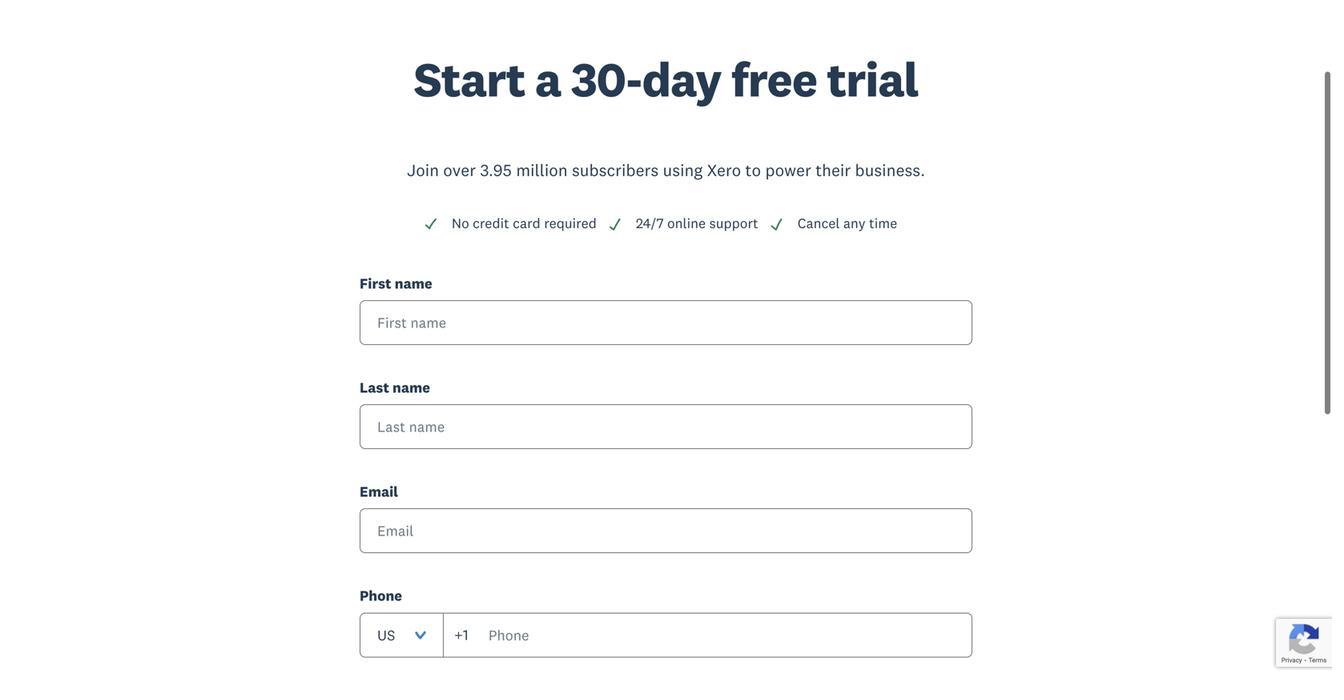 Task type: vqa. For each thing, say whether or not it's contained in the screenshot.
A
yes



Task type: describe. For each thing, give the bounding box(es) containing it.
join
[[407, 160, 439, 181]]

free
[[732, 49, 817, 109]]

24/7 online support
[[636, 215, 759, 232]]

email
[[360, 483, 398, 501]]

included image for 24/7 online support
[[608, 217, 623, 232]]

day
[[642, 49, 722, 109]]

Phone text field
[[443, 613, 973, 658]]

us
[[377, 627, 395, 645]]

no
[[452, 215, 469, 232]]

join over 3.95 million subscribers using xero to power their business.
[[407, 160, 926, 181]]

a
[[535, 49, 561, 109]]

any
[[844, 215, 866, 232]]

start
[[414, 49, 525, 109]]

24/7
[[636, 215, 664, 232]]

credit
[[473, 215, 510, 232]]

last name
[[360, 379, 430, 397]]

million
[[516, 160, 568, 181]]

phone
[[360, 587, 402, 606]]

cancel any time
[[798, 215, 898, 232]]

included image for no credit card required
[[424, 217, 438, 232]]

xero
[[707, 160, 741, 181]]

included image
[[770, 217, 784, 232]]

trial
[[827, 49, 919, 109]]

subscribers
[[572, 160, 659, 181]]

name for last name
[[393, 379, 430, 397]]

cancel
[[798, 215, 840, 232]]



Task type: locate. For each thing, give the bounding box(es) containing it.
First name text field
[[360, 301, 973, 345]]

included image
[[424, 217, 438, 232], [608, 217, 623, 232]]

Last name text field
[[360, 405, 973, 450]]

last
[[360, 379, 389, 397]]

business.
[[855, 160, 926, 181]]

name right last
[[393, 379, 430, 397]]

card
[[513, 215, 541, 232]]

their
[[816, 160, 851, 181]]

1 included image from the left
[[424, 217, 438, 232]]

first name
[[360, 274, 433, 293]]

2 included image from the left
[[608, 217, 623, 232]]

0 horizontal spatial included image
[[424, 217, 438, 232]]

name for first name
[[395, 274, 433, 293]]

name
[[395, 274, 433, 293], [393, 379, 430, 397]]

Email email field
[[360, 509, 973, 554]]

1 vertical spatial name
[[393, 379, 430, 397]]

1 horizontal spatial included image
[[608, 217, 623, 232]]

start a 30-day free trial
[[414, 49, 919, 109]]

support
[[710, 215, 759, 232]]

using
[[663, 160, 703, 181]]

first
[[360, 274, 392, 293]]

required
[[544, 215, 597, 232]]

included image left 24/7 at the left top of page
[[608, 217, 623, 232]]

power
[[766, 160, 812, 181]]

included image left no
[[424, 217, 438, 232]]

0 vertical spatial name
[[395, 274, 433, 293]]

3.95
[[480, 160, 512, 181]]

30-
[[571, 49, 642, 109]]

to
[[746, 160, 761, 181]]

name right first
[[395, 274, 433, 293]]

time
[[870, 215, 898, 232]]

+1
[[454, 626, 469, 645]]

no credit card required
[[452, 215, 597, 232]]

over
[[443, 160, 476, 181]]

online
[[668, 215, 706, 232]]



